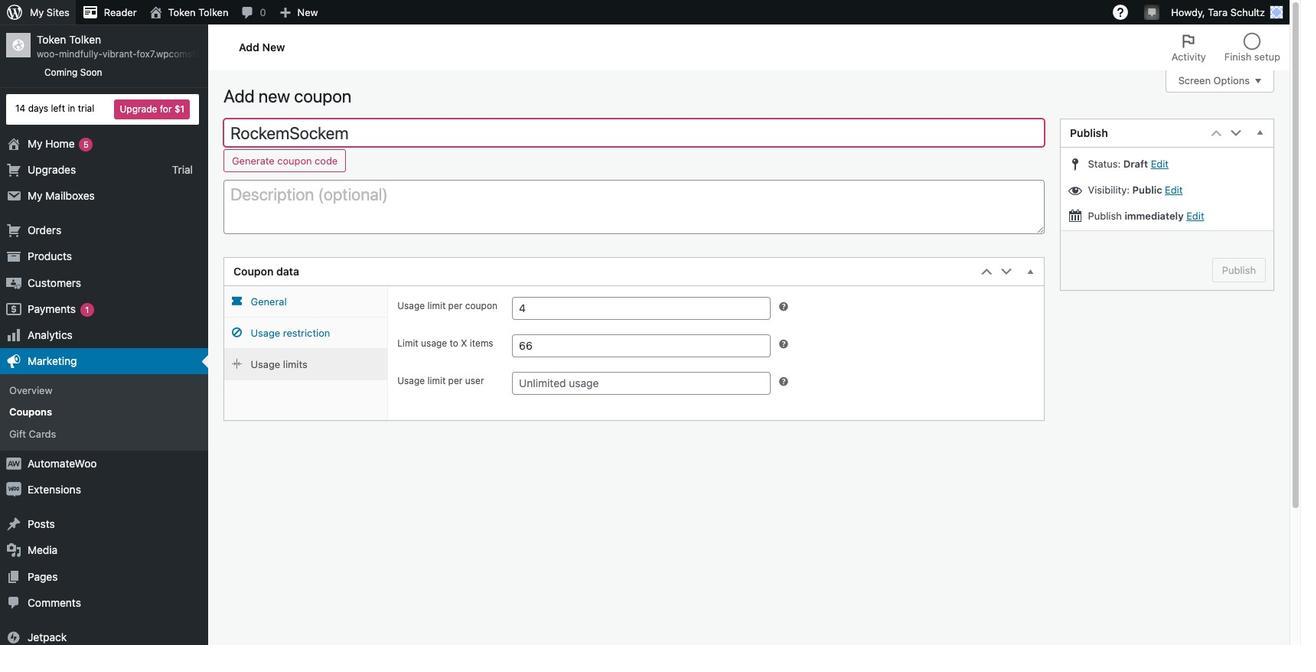 Task type: locate. For each thing, give the bounding box(es) containing it.
limit for user
[[427, 375, 446, 387]]

tolken up mindfully-
[[69, 33, 101, 46]]

0 vertical spatial per
[[448, 300, 463, 312]]

screen
[[1179, 75, 1211, 87]]

my for my sites
[[30, 6, 44, 18]]

usage limits
[[251, 358, 307, 371]]

limit for coupon
[[427, 300, 446, 312]]

trial
[[78, 103, 94, 114]]

0 vertical spatial edit
[[1151, 158, 1169, 170]]

for
[[160, 103, 172, 114]]

1 vertical spatial new
[[262, 40, 285, 53]]

jetpack link
[[0, 625, 208, 645]]

tolken
[[198, 6, 228, 18], [69, 33, 101, 46]]

0 vertical spatial add
[[239, 40, 259, 53]]

upgrades
[[28, 163, 76, 176]]

my left sites
[[30, 6, 44, 18]]

edit right "public"
[[1165, 184, 1183, 196]]

new
[[297, 6, 318, 18], [262, 40, 285, 53]]

token inside 'toolbar' navigation
[[168, 6, 196, 18]]

coupons
[[9, 406, 52, 418]]

add left new
[[224, 86, 255, 106]]

0 vertical spatial tolken
[[198, 6, 228, 18]]

1 vertical spatial coupon
[[277, 155, 312, 167]]

tolken inside 'token tolken woo-mindfully-vibrant-fox7.wpcomstaging.com coming soon'
[[69, 33, 101, 46]]

edit
[[1151, 158, 1169, 170], [1165, 184, 1183, 196], [1187, 210, 1205, 222]]

publish down visibility:
[[1088, 210, 1122, 222]]

coupon data
[[233, 265, 299, 278]]

Usage limit per user number field
[[512, 372, 770, 395]]

edit right immediately
[[1187, 210, 1205, 222]]

1 horizontal spatial new
[[297, 6, 318, 18]]

visibility: public edit
[[1085, 184, 1183, 196]]

my sites link
[[0, 0, 76, 24]]

in
[[68, 103, 75, 114]]

0 vertical spatial new
[[297, 6, 318, 18]]

limit up usage
[[427, 300, 446, 312]]

0 vertical spatial publish
[[1070, 126, 1108, 139]]

0 vertical spatial edit button
[[1151, 158, 1169, 170]]

visibility:
[[1088, 184, 1130, 196]]

usage left limits
[[251, 358, 280, 371]]

limit
[[427, 300, 446, 312], [427, 375, 446, 387]]

token up the woo-
[[37, 33, 66, 46]]

per left user
[[448, 375, 463, 387]]

1 vertical spatial edit button
[[1165, 184, 1183, 196]]

usage limit per coupon
[[397, 300, 498, 312]]

usage for usage limits
[[251, 358, 280, 371]]

edit right draft
[[1151, 158, 1169, 170]]

add down 0 link
[[239, 40, 259, 53]]

publish immediately edit
[[1085, 210, 1205, 222]]

add for add new coupon
[[224, 86, 255, 106]]

toolbar navigation
[[0, 0, 1290, 28]]

status:
[[1088, 158, 1121, 170]]

1 horizontal spatial token
[[168, 6, 196, 18]]

None text field
[[224, 119, 1045, 147]]

token inside 'token tolken woo-mindfully-vibrant-fox7.wpcomstaging.com coming soon'
[[37, 33, 66, 46]]

usage limits link
[[224, 349, 387, 381]]

0 vertical spatial my
[[30, 6, 44, 18]]

automatewoo link
[[0, 451, 208, 477]]

0 link
[[235, 0, 272, 24]]

publish up status:
[[1070, 126, 1108, 139]]

howdy, tara schultz
[[1171, 6, 1265, 18]]

tolken inside token tolken link
[[198, 6, 228, 18]]

status: draft edit
[[1085, 158, 1169, 170]]

vibrant-
[[103, 48, 137, 60]]

finish setup button
[[1215, 24, 1290, 70]]

2 per from the top
[[448, 375, 463, 387]]

per up "to"
[[448, 300, 463, 312]]

pages link
[[0, 564, 208, 590]]

coupon
[[294, 86, 352, 106], [277, 155, 312, 167], [465, 300, 498, 312]]

2 vertical spatial my
[[28, 189, 43, 202]]

usage down general
[[251, 327, 280, 339]]

how many times this coupon can be used before it is void. image
[[777, 301, 790, 313]]

coming
[[44, 67, 78, 78]]

1 vertical spatial add
[[224, 86, 255, 106]]

generate
[[232, 155, 275, 167]]

0 vertical spatial token
[[168, 6, 196, 18]]

coupon up items
[[465, 300, 498, 312]]

upgrade for $1 button
[[114, 99, 190, 119]]

1 vertical spatial per
[[448, 375, 463, 387]]

analytics link
[[0, 322, 208, 348]]

token up fox7.wpcomstaging.com at the top left of page
[[168, 6, 196, 18]]

coupon left code
[[277, 155, 312, 167]]

gift cards link
[[0, 423, 208, 445]]

reader
[[104, 6, 137, 18]]

$1
[[174, 103, 184, 114]]

marketing
[[28, 354, 77, 367]]

1 per from the top
[[448, 300, 463, 312]]

add for add new
[[239, 40, 259, 53]]

tolken left 0 link
[[198, 6, 228, 18]]

edit button for status: draft edit
[[1151, 158, 1169, 170]]

my mailboxes
[[28, 189, 95, 202]]

edit button right "public"
[[1165, 184, 1183, 196]]

days
[[28, 103, 48, 114]]

1 vertical spatial publish
[[1088, 210, 1122, 222]]

my down upgrades
[[28, 189, 43, 202]]

customers link
[[0, 270, 208, 296]]

payments
[[28, 302, 76, 315]]

left
[[51, 103, 65, 114]]

token for token tolken
[[168, 6, 196, 18]]

per
[[448, 300, 463, 312], [448, 375, 463, 387]]

1 vertical spatial my
[[28, 137, 43, 150]]

2 limit from the top
[[427, 375, 446, 387]]

0 horizontal spatial tolken
[[69, 33, 101, 46]]

usage
[[397, 300, 425, 312], [251, 327, 280, 339], [251, 358, 280, 371], [397, 375, 425, 387]]

1 limit from the top
[[427, 300, 446, 312]]

0 horizontal spatial new
[[262, 40, 285, 53]]

add
[[239, 40, 259, 53], [224, 86, 255, 106]]

limit down usage
[[427, 375, 446, 387]]

limit usage to x items
[[397, 338, 493, 349]]

my inside 'toolbar' navigation
[[30, 6, 44, 18]]

products
[[28, 250, 72, 263]]

usage down 'limit'
[[397, 375, 425, 387]]

1 vertical spatial edit
[[1165, 184, 1183, 196]]

tab list
[[1163, 24, 1290, 70]]

None submit
[[1212, 258, 1266, 282]]

main menu navigation
[[0, 24, 240, 645]]

token tolken link
[[143, 0, 235, 24]]

coupon right new
[[294, 86, 352, 106]]

gift cards
[[9, 428, 56, 440]]

my
[[30, 6, 44, 18], [28, 137, 43, 150], [28, 189, 43, 202]]

usage restriction
[[251, 327, 330, 339]]

generate coupon code link
[[224, 150, 346, 173]]

new right 0
[[297, 6, 318, 18]]

customers
[[28, 276, 81, 289]]

my mailboxes link
[[0, 183, 208, 209]]

1 horizontal spatial tolken
[[198, 6, 228, 18]]

1 vertical spatial token
[[37, 33, 66, 46]]

edit button right immediately
[[1187, 210, 1205, 222]]

finish setup
[[1225, 51, 1281, 63]]

usage for usage limit per coupon
[[397, 300, 425, 312]]

my for my mailboxes
[[28, 189, 43, 202]]

token
[[168, 6, 196, 18], [37, 33, 66, 46]]

immediately
[[1125, 210, 1184, 222]]

add new
[[239, 40, 285, 53]]

my left home
[[28, 137, 43, 150]]

1 vertical spatial limit
[[427, 375, 446, 387]]

fox7.wpcomstaging.com
[[137, 48, 240, 60]]

new down 0
[[262, 40, 285, 53]]

edit button right draft
[[1151, 158, 1169, 170]]

tolken for token tolken
[[198, 6, 228, 18]]

0 vertical spatial limit
[[427, 300, 446, 312]]

usage up 'limit'
[[397, 300, 425, 312]]

Description (optional) text field
[[224, 180, 1045, 234]]

orders link
[[0, 217, 208, 244]]

tab list containing activity
[[1163, 24, 1290, 70]]

1 vertical spatial tolken
[[69, 33, 101, 46]]

0 horizontal spatial token
[[37, 33, 66, 46]]

Usage limit per coupon number field
[[512, 297, 770, 320]]



Task type: describe. For each thing, give the bounding box(es) containing it.
gift
[[9, 428, 26, 440]]

new
[[259, 86, 290, 106]]

howdy,
[[1171, 6, 1205, 18]]

orders
[[28, 224, 61, 237]]

data
[[276, 265, 299, 278]]

products link
[[0, 244, 208, 270]]

overview
[[9, 384, 52, 397]]

media link
[[0, 538, 208, 564]]

token tolken woo-mindfully-vibrant-fox7.wpcomstaging.com coming soon
[[37, 33, 240, 78]]

coupon
[[233, 265, 274, 278]]

automatewoo
[[28, 457, 97, 470]]

reader link
[[76, 0, 143, 24]]

per for user
[[448, 375, 463, 387]]

the maximum number of individual items this coupon can apply to when using product discounts. leave blank to apply to all qualifying items in cart. image
[[777, 338, 790, 351]]

mindfully-
[[59, 48, 103, 60]]

notification image
[[1146, 5, 1158, 18]]

2 vertical spatial coupon
[[465, 300, 498, 312]]

options
[[1214, 75, 1250, 87]]

limit
[[397, 338, 419, 349]]

general link
[[224, 286, 387, 318]]

14 days left in trial
[[15, 103, 94, 114]]

edit for draft
[[1151, 158, 1169, 170]]

public
[[1133, 184, 1163, 196]]

my home 5
[[28, 137, 89, 150]]

upgrade for $1
[[120, 103, 184, 114]]

cards
[[29, 428, 56, 440]]

activity
[[1172, 51, 1206, 63]]

tolken for token tolken woo-mindfully-vibrant-fox7.wpcomstaging.com coming soon
[[69, 33, 101, 46]]

token for token tolken woo-mindfully-vibrant-fox7.wpcomstaging.com coming soon
[[37, 33, 66, 46]]

14
[[15, 103, 25, 114]]

code
[[315, 155, 338, 167]]

token tolken
[[168, 6, 228, 18]]

1
[[85, 304, 89, 314]]

payments 1
[[28, 302, 89, 315]]

publish for publish immediately edit
[[1088, 210, 1122, 222]]

my sites
[[30, 6, 70, 18]]

upgrade
[[120, 103, 157, 114]]

new link
[[272, 0, 324, 24]]

coupons link
[[0, 401, 208, 423]]

my for my home 5
[[28, 137, 43, 150]]

2 vertical spatial edit button
[[1187, 210, 1205, 222]]

user
[[465, 375, 484, 387]]

edit button for visibility: public edit
[[1165, 184, 1183, 196]]

usage restriction link
[[224, 318, 387, 349]]

home
[[45, 137, 75, 150]]

general
[[251, 296, 287, 308]]

woo-
[[37, 48, 59, 60]]

schultz
[[1231, 6, 1265, 18]]

usage for usage restriction
[[251, 327, 280, 339]]

soon
[[80, 67, 102, 78]]

mailboxes
[[45, 189, 95, 202]]

new inside 'toolbar' navigation
[[297, 6, 318, 18]]

items
[[470, 338, 493, 349]]

extensions
[[28, 483, 81, 496]]

Limit usage to X items number field
[[512, 335, 770, 358]]

overview link
[[0, 380, 208, 401]]

activity button
[[1163, 24, 1215, 70]]

finish
[[1225, 51, 1252, 63]]

comments
[[28, 596, 81, 609]]

extensions link
[[0, 477, 208, 503]]

posts link
[[0, 511, 208, 538]]

tara
[[1208, 6, 1228, 18]]

0 vertical spatial coupon
[[294, 86, 352, 106]]

analytics
[[28, 328, 73, 341]]

limits
[[283, 358, 307, 371]]

media
[[28, 544, 58, 557]]

to
[[450, 338, 458, 349]]

setup
[[1255, 51, 1281, 63]]

per for coupon
[[448, 300, 463, 312]]

usage for usage limit per user
[[397, 375, 425, 387]]

trial
[[172, 163, 193, 176]]

usage
[[421, 338, 447, 349]]

comments link
[[0, 590, 208, 616]]

draft
[[1124, 158, 1148, 170]]

pages
[[28, 570, 58, 583]]

restriction
[[283, 327, 330, 339]]

generate coupon code
[[232, 155, 338, 167]]

publish for publish
[[1070, 126, 1108, 139]]

2 vertical spatial edit
[[1187, 210, 1205, 222]]

posts
[[28, 518, 55, 531]]

how many times this coupon can be used by an individual user. uses billing email for guests, and user id for logged in users. image
[[777, 376, 790, 388]]

0
[[260, 6, 266, 18]]

edit for public
[[1165, 184, 1183, 196]]

screen options button
[[1166, 70, 1274, 93]]

jetpack
[[28, 631, 67, 644]]

add new coupon
[[224, 86, 352, 106]]



Task type: vqa. For each thing, say whether or not it's contained in the screenshot.
Gift Cards
yes



